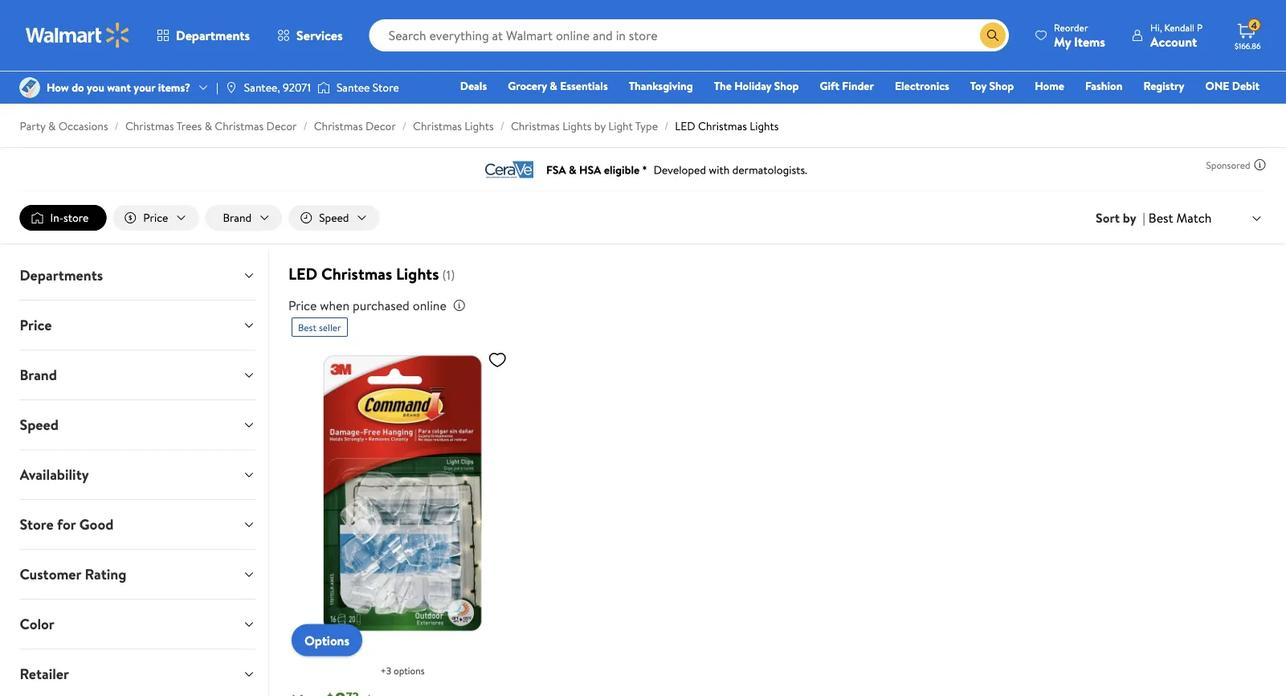 Task type: locate. For each thing, give the bounding box(es) containing it.
&
[[550, 78, 558, 94], [48, 118, 56, 134], [205, 118, 212, 134]]

best inside dropdown button
[[1149, 209, 1174, 227]]

decor down santee store
[[366, 118, 396, 134]]

2 / from the left
[[303, 118, 308, 134]]

christmas down the on the right
[[698, 118, 747, 134]]

store for good button
[[7, 500, 268, 549]]

p
[[1197, 20, 1203, 34]]

shop
[[775, 78, 799, 94], [990, 78, 1015, 94]]

seller
[[319, 320, 341, 334]]

services
[[297, 27, 343, 44]]

0 vertical spatial price button
[[113, 205, 199, 231]]

0 vertical spatial price
[[143, 210, 168, 225]]

 image for santee store
[[317, 80, 330, 96]]

1 vertical spatial by
[[1123, 209, 1137, 227]]

fashion link
[[1079, 77, 1130, 94]]

best left match
[[1149, 209, 1174, 227]]

0 vertical spatial speed
[[319, 210, 349, 225]]

christmas down the santee
[[314, 118, 363, 134]]

1 vertical spatial price
[[288, 297, 317, 314]]

store right the santee
[[373, 80, 399, 95]]

0 horizontal spatial speed
[[20, 415, 59, 435]]

1 vertical spatial price button
[[7, 301, 268, 350]]

customer rating tab
[[7, 550, 268, 599]]

price inside tab
[[20, 315, 52, 335]]

speed button up led christmas lights (1)
[[289, 205, 380, 231]]

speed tab
[[7, 400, 268, 449]]

one
[[1206, 78, 1230, 94]]

electronics
[[895, 78, 950, 94]]

brand inside sort and filter section element
[[223, 210, 252, 225]]

retailer tab
[[7, 649, 268, 696]]

gift finder link
[[813, 77, 882, 94]]

4 / from the left
[[500, 118, 505, 134]]

+3
[[381, 664, 392, 678]]

speed
[[319, 210, 349, 225], [20, 415, 59, 435]]

how do you want your items?
[[47, 80, 190, 95]]

departments button
[[7, 251, 268, 300]]

lights down deals
[[465, 118, 494, 134]]

best for best match
[[1149, 209, 1174, 227]]

options
[[305, 632, 350, 649]]

legal information image
[[453, 299, 466, 312]]

Search search field
[[369, 19, 1010, 51]]

fashion
[[1086, 78, 1123, 94]]

1 vertical spatial departments
[[20, 265, 103, 285]]

the holiday shop
[[714, 78, 799, 94]]

services button
[[264, 16, 357, 55]]

store inside dropdown button
[[20, 514, 54, 535]]

1 horizontal spatial  image
[[225, 81, 238, 94]]

departments button
[[143, 16, 264, 55]]

& for party
[[48, 118, 56, 134]]

0 horizontal spatial store
[[20, 514, 54, 535]]

| left best match
[[1143, 209, 1146, 227]]

1 horizontal spatial store
[[373, 80, 399, 95]]

brand button
[[205, 205, 282, 231], [7, 351, 268, 400]]

 image for how do you want your items?
[[19, 77, 40, 98]]

1 horizontal spatial speed
[[319, 210, 349, 225]]

0 horizontal spatial  image
[[19, 77, 40, 98]]

0 horizontal spatial led
[[288, 262, 318, 285]]

2 vertical spatial price
[[20, 315, 52, 335]]

1 horizontal spatial |
[[1143, 209, 1146, 227]]

your
[[134, 80, 155, 95]]

 image
[[19, 77, 40, 98], [317, 80, 330, 96], [225, 81, 238, 94]]

registry link
[[1137, 77, 1192, 94]]

christmas decor link
[[314, 118, 396, 134]]

2 horizontal spatial &
[[550, 78, 558, 94]]

by right sort
[[1123, 209, 1137, 227]]

& right grocery
[[550, 78, 558, 94]]

in-store button
[[20, 205, 106, 231]]

/ left christmas lights link
[[403, 118, 407, 134]]

shop right toy
[[990, 78, 1015, 94]]

0 horizontal spatial shop
[[775, 78, 799, 94]]

speed up availability
[[20, 415, 59, 435]]

speed button up the availability dropdown button
[[7, 400, 268, 449]]

1 vertical spatial |
[[1143, 209, 1146, 227]]

led
[[675, 118, 696, 134], [288, 262, 318, 285]]

/
[[115, 118, 119, 134], [303, 118, 308, 134], [403, 118, 407, 134], [500, 118, 505, 134], [665, 118, 669, 134]]

items
[[1075, 33, 1106, 50]]

2 shop from the left
[[990, 78, 1015, 94]]

party & occasions / christmas trees & christmas decor / christmas decor / christmas lights / christmas lights by light type / led christmas lights
[[20, 118, 779, 134]]

shop right holiday
[[775, 78, 799, 94]]

2 horizontal spatial price
[[288, 297, 317, 314]]

 image left the how
[[19, 77, 40, 98]]

2 horizontal spatial  image
[[317, 80, 330, 96]]

1 horizontal spatial shop
[[990, 78, 1015, 94]]

1 decor from the left
[[267, 118, 297, 134]]

speed up led christmas lights (1)
[[319, 210, 349, 225]]

departments inside popup button
[[176, 27, 250, 44]]

1 horizontal spatial best
[[1149, 209, 1174, 227]]

2 decor from the left
[[366, 118, 396, 134]]

how
[[47, 80, 69, 95]]

1 vertical spatial best
[[298, 320, 317, 334]]

5 / from the left
[[665, 118, 669, 134]]

0 vertical spatial |
[[216, 80, 218, 95]]

1 vertical spatial store
[[20, 514, 54, 535]]

hi, kendall p account
[[1151, 20, 1203, 50]]

decor
[[267, 118, 297, 134], [366, 118, 396, 134]]

departments tab
[[7, 251, 268, 300]]

home
[[1035, 78, 1065, 94]]

brand inside tab
[[20, 365, 57, 385]]

walmart+
[[1212, 100, 1260, 116]]

1 vertical spatial brand
[[20, 365, 57, 385]]

speed button
[[289, 205, 380, 231], [7, 400, 268, 449]]

0 horizontal spatial best
[[298, 320, 317, 334]]

& right the party
[[48, 118, 56, 134]]

price inside sort and filter section element
[[143, 210, 168, 225]]

 image right 92071
[[317, 80, 330, 96]]

departments up the items?
[[176, 27, 250, 44]]

0 horizontal spatial departments
[[20, 265, 103, 285]]

best for best seller
[[298, 320, 317, 334]]

sort
[[1096, 209, 1120, 227]]

electronics link
[[888, 77, 957, 94]]

for
[[57, 514, 76, 535]]

want
[[107, 80, 131, 95]]

christmas down grocery
[[511, 118, 560, 134]]

|
[[216, 80, 218, 95], [1143, 209, 1146, 227]]

price when purchased online
[[288, 297, 447, 314]]

sponsored
[[1207, 158, 1251, 172]]

you
[[87, 80, 104, 95]]

the holiday shop link
[[707, 77, 807, 94]]

/ right type
[[665, 118, 669, 134]]

 image left santee,
[[225, 81, 238, 94]]

kendall
[[1165, 20, 1195, 34]]

christmas
[[125, 118, 174, 134], [215, 118, 264, 134], [314, 118, 363, 134], [413, 118, 462, 134], [511, 118, 560, 134], [698, 118, 747, 134], [322, 262, 392, 285]]

/ down 92071
[[303, 118, 308, 134]]

finder
[[843, 78, 874, 94]]

price button down departments dropdown button
[[7, 301, 268, 350]]

options
[[394, 664, 425, 678]]

1 horizontal spatial decor
[[366, 118, 396, 134]]

4
[[1252, 18, 1258, 32]]

/ right christmas lights link
[[500, 118, 505, 134]]

by
[[595, 118, 606, 134], [1123, 209, 1137, 227]]

0 horizontal spatial by
[[595, 118, 606, 134]]

(1)
[[442, 266, 455, 284]]

options link
[[292, 624, 363, 656]]

0 vertical spatial led
[[675, 118, 696, 134]]

1 horizontal spatial by
[[1123, 209, 1137, 227]]

0 horizontal spatial |
[[216, 80, 218, 95]]

1 horizontal spatial price
[[143, 210, 168, 225]]

0 vertical spatial best
[[1149, 209, 1174, 227]]

brand
[[223, 210, 252, 225], [20, 365, 57, 385]]

1 horizontal spatial departments
[[176, 27, 250, 44]]

0 vertical spatial brand
[[223, 210, 252, 225]]

0 horizontal spatial speed button
[[7, 400, 268, 449]]

0 vertical spatial departments
[[176, 27, 250, 44]]

1 horizontal spatial led
[[675, 118, 696, 134]]

0 horizontal spatial price
[[20, 315, 52, 335]]

price button up departments dropdown button
[[113, 205, 199, 231]]

sort by |
[[1096, 209, 1146, 227]]

lights left (1)
[[396, 262, 439, 285]]

in-store
[[50, 210, 89, 225]]

& right the trees
[[205, 118, 212, 134]]

led right type
[[675, 118, 696, 134]]

departments down in-store button
[[20, 265, 103, 285]]

0 horizontal spatial brand
[[20, 365, 57, 385]]

home link
[[1028, 77, 1072, 94]]

thanksgiving
[[629, 78, 693, 94]]

store left for
[[20, 514, 54, 535]]

santee, 92071
[[244, 80, 311, 95]]

grocery & essentials link
[[501, 77, 615, 94]]

0 vertical spatial speed button
[[289, 205, 380, 231]]

| up the christmas trees & christmas decor link on the left of page
[[216, 80, 218, 95]]

lights
[[465, 118, 494, 134], [563, 118, 592, 134], [750, 118, 779, 134], [396, 262, 439, 285]]

1 vertical spatial speed
[[20, 415, 59, 435]]

best
[[1149, 209, 1174, 227], [298, 320, 317, 334]]

decor down santee, 92071
[[267, 118, 297, 134]]

1 vertical spatial led
[[288, 262, 318, 285]]

/ right occasions
[[115, 118, 119, 134]]

1 / from the left
[[115, 118, 119, 134]]

best left seller
[[298, 320, 317, 334]]

led up best seller
[[288, 262, 318, 285]]

1 horizontal spatial brand
[[223, 210, 252, 225]]

0 horizontal spatial decor
[[267, 118, 297, 134]]

gift finder
[[820, 78, 874, 94]]

price
[[143, 210, 168, 225], [288, 297, 317, 314], [20, 315, 52, 335]]

by left "light"
[[595, 118, 606, 134]]

best match
[[1149, 209, 1212, 227]]

brand tab
[[7, 351, 268, 400]]

one debit walmart+
[[1206, 78, 1260, 116]]

led christmas lights (1)
[[288, 262, 455, 285]]

0 horizontal spatial &
[[48, 118, 56, 134]]



Task type: vqa. For each thing, say whether or not it's contained in the screenshot.
'BRAND'
yes



Task type: describe. For each thing, give the bounding box(es) containing it.
christmas up price when purchased online
[[322, 262, 392, 285]]

retailer
[[20, 664, 69, 684]]

store for good
[[20, 514, 114, 535]]

best seller
[[298, 320, 341, 334]]

lights down essentials
[[563, 118, 592, 134]]

christmas down your
[[125, 118, 174, 134]]

1 vertical spatial brand button
[[7, 351, 268, 400]]

party
[[20, 118, 46, 134]]

& for grocery
[[550, 78, 558, 94]]

led christmas lights link
[[675, 118, 779, 134]]

store for good tab
[[7, 500, 268, 549]]

reorder
[[1055, 20, 1089, 34]]

0 vertical spatial by
[[595, 118, 606, 134]]

account
[[1151, 33, 1198, 50]]

items?
[[158, 80, 190, 95]]

3 / from the left
[[403, 118, 407, 134]]

essentials
[[560, 78, 608, 94]]

customer rating button
[[7, 550, 268, 599]]

good
[[79, 514, 114, 535]]

store
[[63, 210, 89, 225]]

0 vertical spatial brand button
[[205, 205, 282, 231]]

reorder my items
[[1055, 20, 1106, 50]]

christmas trees & christmas decor link
[[125, 118, 297, 134]]

walmart image
[[26, 23, 130, 48]]

party & occasions link
[[20, 118, 108, 134]]

sort and filter section element
[[0, 192, 1286, 244]]

+3 options
[[381, 664, 425, 678]]

hi,
[[1151, 20, 1163, 34]]

rating
[[85, 564, 126, 584]]

| inside sort and filter section element
[[1143, 209, 1146, 227]]

color tab
[[7, 600, 268, 649]]

price button inside sort and filter section element
[[113, 205, 199, 231]]

speed inside sort and filter section element
[[319, 210, 349, 225]]

toy shop
[[971, 78, 1015, 94]]

grocery
[[508, 78, 547, 94]]

christmas lights link
[[413, 118, 494, 134]]

 image for santee, 92071
[[225, 81, 238, 94]]

availability button
[[7, 450, 268, 499]]

christmas down santee,
[[215, 118, 264, 134]]

deals link
[[453, 77, 494, 94]]

add to favorites list, command outdoor light clips, clear, damage free hanging of christmas decorations, 16 clips image
[[488, 350, 507, 370]]

availability
[[20, 465, 89, 485]]

holiday
[[735, 78, 772, 94]]

departments inside dropdown button
[[20, 265, 103, 285]]

the
[[714, 78, 732, 94]]

christmas lights by light type link
[[511, 118, 658, 134]]

price tab
[[7, 301, 268, 350]]

by inside sort and filter section element
[[1123, 209, 1137, 227]]

in-
[[50, 210, 63, 225]]

customer rating
[[20, 564, 126, 584]]

customer
[[20, 564, 81, 584]]

santee
[[337, 80, 370, 95]]

thanksgiving link
[[622, 77, 701, 94]]

occasions
[[58, 118, 108, 134]]

$166.86
[[1235, 40, 1261, 51]]

match
[[1177, 209, 1212, 227]]

1 horizontal spatial speed button
[[289, 205, 380, 231]]

christmas down deals
[[413, 118, 462, 134]]

Walmart Site-Wide search field
[[369, 19, 1010, 51]]

walmart+ link
[[1205, 100, 1268, 117]]

color button
[[7, 600, 268, 649]]

best match button
[[1146, 207, 1267, 228]]

1 shop from the left
[[775, 78, 799, 94]]

type
[[636, 118, 658, 134]]

retailer button
[[7, 649, 268, 696]]

online
[[413, 297, 447, 314]]

command outdoor light clips, clear, damage free hanging of christmas decorations, 16 clips image
[[292, 343, 514, 644]]

toy shop link
[[964, 77, 1022, 94]]

grocery & essentials
[[508, 78, 608, 94]]

1 horizontal spatial &
[[205, 118, 212, 134]]

gift
[[820, 78, 840, 94]]

my
[[1055, 33, 1072, 50]]

registry
[[1144, 78, 1185, 94]]

trees
[[177, 118, 202, 134]]

when
[[320, 297, 350, 314]]

speed inside tab
[[20, 415, 59, 435]]

purchased
[[353, 297, 410, 314]]

do
[[72, 80, 84, 95]]

santee store
[[337, 80, 399, 95]]

color
[[20, 614, 55, 634]]

santee,
[[244, 80, 280, 95]]

search icon image
[[987, 29, 1000, 42]]

availability tab
[[7, 450, 268, 499]]

92071
[[283, 80, 311, 95]]

1 vertical spatial speed button
[[7, 400, 268, 449]]

debit
[[1233, 78, 1260, 94]]

one debit link
[[1199, 77, 1268, 94]]

light
[[609, 118, 633, 134]]

ad disclaimer and feedback for skylinedisplayad image
[[1254, 158, 1267, 171]]

lights down the holiday shop at the top right of the page
[[750, 118, 779, 134]]

0 vertical spatial store
[[373, 80, 399, 95]]

toy
[[971, 78, 987, 94]]

deals
[[460, 78, 487, 94]]



